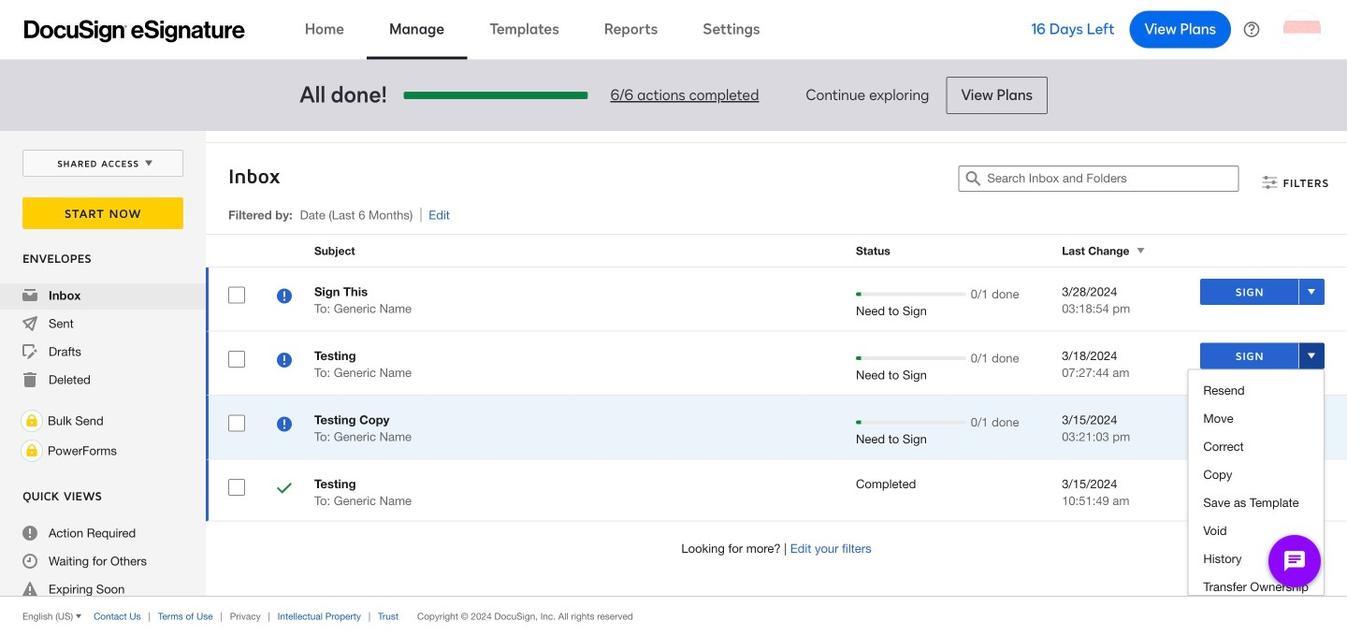 Task type: vqa. For each thing, say whether or not it's contained in the screenshot.
2nd Need to Sign image from the top
yes



Task type: describe. For each thing, give the bounding box(es) containing it.
2 need to sign image from the top
[[277, 353, 292, 370]]

inbox image
[[22, 288, 37, 303]]

secondary navigation region
[[0, 131, 1347, 636]]

lock image
[[21, 410, 43, 432]]

alert image
[[22, 582, 37, 597]]

completed image
[[277, 481, 292, 499]]

trash image
[[22, 372, 37, 387]]

lock image
[[21, 440, 43, 462]]



Task type: locate. For each thing, give the bounding box(es) containing it.
Search Inbox and Folders text field
[[988, 167, 1238, 191]]

2 vertical spatial need to sign image
[[277, 417, 292, 435]]

action required image
[[22, 526, 37, 541]]

0 vertical spatial need to sign image
[[277, 289, 292, 306]]

more info region
[[0, 596, 1347, 636]]

need to sign image
[[277, 289, 292, 306], [277, 353, 292, 370], [277, 417, 292, 435]]

draft image
[[22, 344, 37, 359]]

clock image
[[22, 554, 37, 569]]

docusign esignature image
[[24, 20, 245, 43]]

3 need to sign image from the top
[[277, 417, 292, 435]]

sent image
[[22, 316, 37, 331]]

menu
[[1189, 377, 1324, 636]]

1 need to sign image from the top
[[277, 289, 292, 306]]

1 vertical spatial need to sign image
[[277, 353, 292, 370]]

your uploaded profile image image
[[1284, 11, 1321, 48]]



